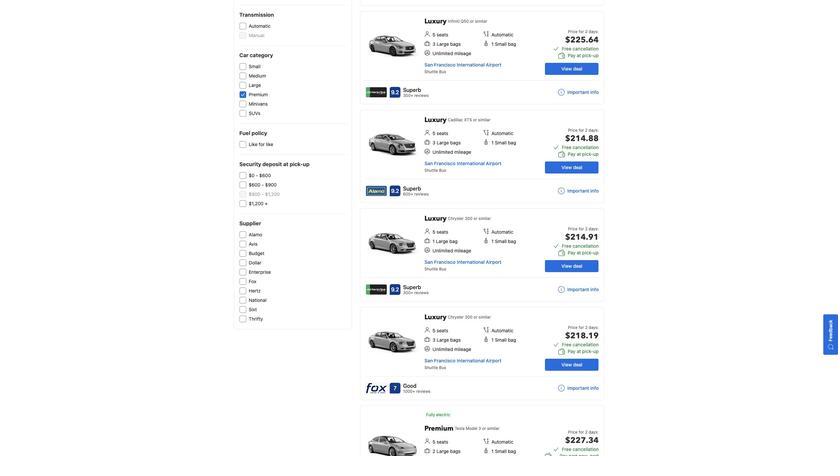 Task type: describe. For each thing, give the bounding box(es) containing it.
xts
[[464, 117, 472, 122]]

1 for $225.64
[[492, 41, 494, 47]]

5 for $225.64
[[433, 32, 436, 37]]

up for $225.64
[[593, 53, 599, 58]]

view deal for $214.88
[[562, 165, 583, 170]]

product card group containing $225.64
[[360, 11, 605, 104]]

seats for $214.88
[[437, 131, 448, 136]]

pay at pick-up for $214.91
[[568, 250, 599, 256]]

important info button for $218.19
[[558, 385, 599, 392]]

5 seats for $214.91
[[433, 229, 448, 235]]

4 bags from the top
[[450, 449, 461, 454]]

at for $218.19
[[577, 349, 581, 354]]

francisco for $214.91
[[434, 259, 456, 265]]

san for $214.91
[[425, 259, 433, 265]]

pay at pick-up for $225.64
[[568, 53, 599, 58]]

manual
[[249, 32, 264, 38]]

free cancellation for $218.19
[[562, 342, 599, 348]]

300 for $214.91
[[465, 216, 473, 221]]

budget
[[249, 251, 264, 256]]

san for $225.64
[[425, 62, 433, 68]]

view deal button for $218.19
[[545, 359, 599, 371]]

international for $225.64
[[457, 62, 485, 68]]

300+ for $225.64
[[403, 93, 413, 98]]

product card group containing $214.91
[[360, 208, 605, 302]]

5 for $214.91
[[433, 229, 436, 235]]

3 inside the premium tesla model 3 or similar
[[479, 426, 481, 431]]

san for $218.19
[[425, 358, 433, 364]]

large for $214.91
[[436, 239, 448, 244]]

transmission
[[239, 12, 274, 18]]

$600 - $900
[[249, 182, 277, 188]]

pick- right deposit at top left
[[290, 161, 303, 167]]

premium tesla model 3 or similar
[[425, 424, 500, 433]]

at right deposit at top left
[[283, 161, 288, 167]]

free for $225.64
[[562, 46, 572, 52]]

security deposit at pick-up
[[239, 161, 310, 167]]

free for $227.34
[[562, 447, 572, 452]]

5 seats for $214.88
[[433, 131, 448, 136]]

like
[[266, 142, 273, 147]]

view for $218.19
[[562, 362, 572, 368]]

view deal for $214.91
[[562, 263, 583, 269]]

price for 2 days: $214.88
[[565, 128, 599, 144]]

national
[[249, 298, 267, 303]]

superb 600+ reviews
[[403, 186, 429, 197]]

0 horizontal spatial $900
[[249, 191, 260, 197]]

5 seats for $225.64
[[433, 32, 448, 37]]

like
[[249, 142, 258, 147]]

reviews for $214.91
[[414, 290, 429, 296]]

9.2 for $214.88
[[391, 188, 399, 194]]

pay for $225.64
[[568, 53, 576, 58]]

bus for $214.88
[[439, 168, 446, 173]]

5 seats for $218.19
[[433, 328, 448, 334]]

5 5 from the top
[[433, 439, 436, 445]]

important info for $214.88
[[568, 188, 599, 194]]

at for $214.88
[[577, 151, 581, 157]]

like for like
[[249, 142, 273, 147]]

dollar
[[249, 260, 261, 266]]

unlimited mileage for $218.19
[[433, 347, 471, 352]]

security
[[239, 161, 261, 167]]

pay for $218.19
[[568, 349, 576, 354]]

+
[[265, 201, 268, 206]]

info for $218.19
[[591, 386, 599, 391]]

1 large bag
[[433, 239, 458, 244]]

cadillac
[[448, 117, 463, 122]]

cancellation for $225.64
[[573, 46, 599, 52]]

good
[[403, 383, 417, 389]]

days: for $225.64
[[589, 29, 599, 34]]

unlimited for $225.64
[[433, 51, 453, 56]]

similar for $214.91
[[479, 216, 491, 221]]

airport for $225.64
[[486, 62, 502, 68]]

fuel
[[239, 130, 250, 136]]

pay at pick-up for $218.19
[[568, 349, 599, 354]]

$227.34
[[565, 435, 599, 446]]

$214.88
[[565, 133, 599, 144]]

sixt
[[249, 307, 257, 313]]

for for $214.88
[[579, 128, 584, 133]]

price for $214.88
[[568, 128, 578, 133]]

$214.91
[[565, 232, 599, 243]]

automatic for $218.19
[[492, 328, 514, 334]]

car
[[239, 52, 249, 58]]

5 5 seats from the top
[[433, 439, 448, 445]]

san francisco international airport shuttle bus for $218.19
[[425, 358, 502, 370]]

or for $225.64
[[470, 19, 474, 24]]

product card group containing $218.19
[[360, 307, 605, 401]]

for for $218.19
[[579, 325, 584, 330]]

2 for $225.64
[[585, 29, 588, 34]]

francisco for $218.19
[[434, 358, 456, 364]]

important for $218.19
[[568, 386, 589, 391]]

price for $218.19
[[568, 325, 578, 330]]

supplied by rc - enterprise image for $225.64
[[366, 87, 387, 97]]

important info button for $214.88
[[558, 188, 599, 194]]

policy
[[252, 130, 267, 136]]

5 for $214.88
[[433, 131, 436, 136]]

important for $214.88
[[568, 188, 589, 194]]

price for 2 days: $227.34
[[565, 430, 599, 446]]

up for $218.19
[[593, 349, 599, 354]]

international for $214.88
[[457, 161, 485, 166]]

similar for $218.19
[[479, 315, 491, 320]]

3 for $214.88
[[433, 140, 436, 146]]

$218.19
[[565, 331, 599, 342]]

info for $214.91
[[591, 287, 599, 292]]

unlimited for $214.91
[[433, 248, 453, 254]]

san francisco international airport button for $214.91
[[425, 259, 502, 265]]

shuttle for $214.88
[[425, 168, 438, 173]]

chrysler for $218.19
[[448, 315, 464, 320]]

unlimited mileage for $214.88
[[433, 149, 471, 155]]

good 1000+ reviews
[[403, 383, 431, 394]]

tesla
[[455, 426, 465, 431]]

price for 2 days: $218.19
[[565, 325, 599, 342]]

luxury infiniti q50 or similar
[[425, 17, 487, 26]]

luxury chrysler 300 or similar for $214.91
[[425, 214, 491, 223]]

days: for $214.91
[[589, 227, 599, 232]]

3 large bags for $214.88
[[433, 140, 461, 146]]

up for $214.88
[[593, 151, 599, 157]]

infiniti
[[448, 19, 460, 24]]

large for $214.88
[[437, 140, 449, 146]]

600+
[[403, 192, 413, 197]]

car category
[[239, 52, 273, 58]]

0 vertical spatial $600
[[259, 173, 271, 178]]

free cancellation for $225.64
[[562, 46, 599, 52]]

bags for $218.19
[[450, 337, 461, 343]]

1 horizontal spatial $1,200
[[265, 191, 280, 197]]

enterprise
[[249, 269, 271, 275]]

view for $225.64
[[562, 66, 572, 72]]

luxury cadillac xts or similar
[[425, 115, 491, 124]]

superb 300+ reviews for $214.91
[[403, 284, 429, 296]]

feedback button
[[824, 315, 838, 355]]



Task type: vqa. For each thing, say whether or not it's contained in the screenshot.
5 for $225.64
yes



Task type: locate. For each thing, give the bounding box(es) containing it.
similar for $214.88
[[478, 117, 491, 122]]

2 free cancellation from the top
[[562, 145, 599, 150]]

- right $0 on the left top of the page
[[256, 173, 258, 178]]

0 vertical spatial 300
[[465, 216, 473, 221]]

pick- down $214.88
[[582, 151, 593, 157]]

2
[[585, 29, 588, 34], [585, 128, 588, 133], [585, 227, 588, 232], [585, 325, 588, 330], [585, 430, 588, 435], [433, 449, 435, 454]]

1 san francisco international airport button from the top
[[425, 62, 502, 68]]

free down $214.88
[[562, 145, 572, 150]]

pick- down $214.91
[[582, 250, 593, 256]]

0 vertical spatial -
[[256, 173, 258, 178]]

0 vertical spatial 9.2
[[391, 89, 399, 95]]

2 bus from the top
[[439, 168, 446, 173]]

cancellation for $214.91
[[573, 243, 599, 249]]

2 san francisco international airport shuttle bus from the top
[[425, 161, 502, 173]]

luxury for $214.88
[[425, 115, 447, 124]]

view deal button
[[545, 63, 599, 75], [545, 162, 599, 174], [545, 260, 599, 272], [545, 359, 599, 371]]

0 vertical spatial 9.2 element
[[390, 87, 401, 98]]

or for $214.88
[[473, 117, 477, 122]]

- for $900
[[262, 191, 264, 197]]

0 vertical spatial 3 large bags
[[433, 41, 461, 47]]

9.2 element for $214.88
[[390, 186, 401, 196]]

at down $214.88
[[577, 151, 581, 157]]

free down $214.91
[[562, 243, 572, 249]]

3 superb from the top
[[403, 284, 421, 290]]

days: inside price for 2 days: $218.19
[[589, 325, 599, 330]]

unlimited for $214.88
[[433, 149, 453, 155]]

1 unlimited from the top
[[433, 51, 453, 56]]

3 large bags
[[433, 41, 461, 47], [433, 140, 461, 146], [433, 337, 461, 343]]

pick- for $214.88
[[582, 151, 593, 157]]

free down $218.19
[[562, 342, 572, 348]]

reviews inside superb 600+ reviews
[[414, 192, 429, 197]]

view deal button down $214.91
[[545, 260, 599, 272]]

4 important info button from the top
[[558, 385, 599, 392]]

1 small bag for $214.88
[[492, 140, 516, 146]]

seats for $218.19
[[437, 328, 448, 334]]

2 inside the price for 2 days: $214.91
[[585, 227, 588, 232]]

unlimited mileage for $225.64
[[433, 51, 471, 56]]

superb inside superb 600+ reviews
[[403, 186, 421, 192]]

2 free from the top
[[562, 145, 572, 150]]

important info for $218.19
[[568, 386, 599, 391]]

5
[[433, 32, 436, 37], [433, 131, 436, 136], [433, 229, 436, 235], [433, 328, 436, 334], [433, 439, 436, 445]]

pay at pick-up down $214.88
[[568, 151, 599, 157]]

view deal
[[562, 66, 583, 72], [562, 165, 583, 170], [562, 263, 583, 269], [562, 362, 583, 368]]

1
[[492, 41, 494, 47], [492, 140, 494, 146], [433, 239, 435, 244], [492, 239, 494, 244], [492, 337, 494, 343], [492, 449, 494, 454]]

view deal down $218.19
[[562, 362, 583, 368]]

customer rating 9.2 superb element for $214.88
[[403, 185, 429, 193]]

san francisco international airport shuttle bus for $214.88
[[425, 161, 502, 173]]

small for $214.91
[[495, 239, 507, 244]]

reviews
[[414, 93, 429, 98], [414, 192, 429, 197], [414, 290, 429, 296], [416, 389, 431, 394]]

price inside the price for 2 days: $214.91
[[568, 227, 578, 232]]

4 price from the top
[[568, 325, 578, 330]]

san
[[425, 62, 433, 68], [425, 161, 433, 166], [425, 259, 433, 265], [425, 358, 433, 364]]

pick- for $214.91
[[582, 250, 593, 256]]

3 5 from the top
[[433, 229, 436, 235]]

1 horizontal spatial $900
[[265, 182, 277, 188]]

pay down '$225.64'
[[568, 53, 576, 58]]

3 9.2 from the top
[[391, 287, 399, 293]]

2 inside price for 2 days: $218.19
[[585, 325, 588, 330]]

san francisco international airport shuttle bus
[[425, 62, 502, 74], [425, 161, 502, 173], [425, 259, 502, 272], [425, 358, 502, 370]]

1 price from the top
[[568, 29, 578, 34]]

superb 300+ reviews for $225.64
[[403, 87, 429, 98]]

1 vertical spatial chrysler
[[448, 315, 464, 320]]

deal
[[573, 66, 583, 72], [573, 165, 583, 170], [573, 263, 583, 269], [573, 362, 583, 368]]

deposit
[[263, 161, 282, 167]]

francisco
[[434, 62, 456, 68], [434, 161, 456, 166], [434, 259, 456, 265], [434, 358, 456, 364]]

$1,200 up +
[[265, 191, 280, 197]]

view down '$225.64'
[[562, 66, 572, 72]]

luxury for $218.19
[[425, 313, 447, 322]]

pick- down $218.19
[[582, 349, 593, 354]]

cancellation down $214.91
[[573, 243, 599, 249]]

price up $214.88
[[568, 128, 578, 133]]

3 3 large bags from the top
[[433, 337, 461, 343]]

supplied by rc - fox image
[[366, 384, 387, 394]]

$1,200 +
[[249, 201, 268, 206]]

cancellation down $218.19
[[573, 342, 599, 348]]

3 free from the top
[[562, 243, 572, 249]]

similar
[[475, 19, 487, 24], [478, 117, 491, 122], [479, 216, 491, 221], [479, 315, 491, 320], [487, 426, 500, 431]]

electric
[[436, 413, 450, 418]]

$600 down $0 on the left top of the page
[[249, 182, 260, 188]]

3 view deal button from the top
[[545, 260, 599, 272]]

free cancellation down $227.34 at the bottom of page
[[562, 447, 599, 452]]

cancellation
[[573, 46, 599, 52], [573, 145, 599, 150], [573, 243, 599, 249], [573, 342, 599, 348], [573, 447, 599, 452]]

superb 300+ reviews
[[403, 87, 429, 98], [403, 284, 429, 296]]

4 unlimited from the top
[[433, 347, 453, 352]]

luxury
[[425, 17, 447, 26], [425, 115, 447, 124], [425, 214, 447, 223], [425, 313, 447, 322]]

3 days: from the top
[[589, 227, 599, 232]]

days: for $218.19
[[589, 325, 599, 330]]

thrifty
[[249, 316, 263, 322]]

similar inside the premium tesla model 3 or similar
[[487, 426, 500, 431]]

2 superb from the top
[[403, 186, 421, 192]]

2 5 seats from the top
[[433, 131, 448, 136]]

pay at pick-up down '$225.64'
[[568, 53, 599, 58]]

1 vertical spatial 3 large bags
[[433, 140, 461, 146]]

3 deal from the top
[[573, 263, 583, 269]]

view deal down $214.88
[[562, 165, 583, 170]]

1 product card group from the top
[[360, 11, 605, 104]]

1 for $214.91
[[492, 239, 494, 244]]

0 vertical spatial premium
[[249, 92, 268, 97]]

shuttle for $218.19
[[425, 365, 438, 370]]

feedback
[[828, 320, 834, 342]]

price up $214.91
[[568, 227, 578, 232]]

hertz
[[249, 288, 261, 294]]

days: for $227.34
[[589, 430, 599, 435]]

days: up $214.88
[[589, 128, 599, 133]]

2 300 from the top
[[465, 315, 473, 320]]

for inside price for 2 days: $227.34
[[579, 430, 584, 435]]

price inside price for 2 days: $218.19
[[568, 325, 578, 330]]

large for $225.64
[[437, 41, 449, 47]]

minivans
[[249, 101, 268, 107]]

1 free cancellation from the top
[[562, 46, 599, 52]]

2 view from the top
[[562, 165, 572, 170]]

price up '$225.64'
[[568, 29, 578, 34]]

price inside the price for 2 days: $225.64
[[568, 29, 578, 34]]

0 vertical spatial $900
[[265, 182, 277, 188]]

for up $227.34 at the bottom of page
[[579, 430, 584, 435]]

2 supplied by rc - enterprise image from the top
[[366, 285, 387, 295]]

2 3 large bags from the top
[[433, 140, 461, 146]]

deal down $214.91
[[573, 263, 583, 269]]

for inside price for 2 days: $218.19
[[579, 325, 584, 330]]

pay
[[568, 53, 576, 58], [568, 151, 576, 157], [568, 250, 576, 256], [568, 349, 576, 354]]

2 for $214.91
[[585, 227, 588, 232]]

3 important info from the top
[[568, 287, 599, 292]]

or inside luxury infiniti q50 or similar
[[470, 19, 474, 24]]

for up '$225.64'
[[579, 29, 584, 34]]

2 bags from the top
[[450, 140, 461, 146]]

2 chrysler from the top
[[448, 315, 464, 320]]

bag for $225.64
[[508, 41, 516, 47]]

for up $214.91
[[579, 227, 584, 232]]

at down '$225.64'
[[577, 53, 581, 58]]

small
[[495, 41, 507, 47], [249, 64, 261, 69], [495, 140, 507, 146], [495, 239, 507, 244], [495, 337, 507, 343], [495, 449, 507, 454]]

unlimited
[[433, 51, 453, 56], [433, 149, 453, 155], [433, 248, 453, 254], [433, 347, 453, 352]]

- for $0
[[256, 173, 258, 178]]

1 important info from the top
[[568, 89, 599, 95]]

view deal button for $225.64
[[545, 63, 599, 75]]

pick- down '$225.64'
[[582, 53, 593, 58]]

0 horizontal spatial $1,200
[[249, 201, 264, 206]]

cancellation down $214.88
[[573, 145, 599, 150]]

$900
[[265, 182, 277, 188], [249, 191, 260, 197]]

5 seats from the top
[[437, 439, 448, 445]]

or inside the premium tesla model 3 or similar
[[482, 426, 486, 431]]

free cancellation down $214.88
[[562, 145, 599, 150]]

- up $900 - $1,200
[[262, 182, 264, 188]]

1 small bag for $218.19
[[492, 337, 516, 343]]

supplier
[[239, 221, 261, 227]]

bus
[[439, 69, 446, 74], [439, 168, 446, 173], [439, 267, 446, 272], [439, 365, 446, 370]]

$0
[[249, 173, 255, 178]]

suvs
[[249, 110, 260, 116]]

3 seats from the top
[[437, 229, 448, 235]]

3 price from the top
[[568, 227, 578, 232]]

cancellation for $218.19
[[573, 342, 599, 348]]

2 for $214.88
[[585, 128, 588, 133]]

reviews for $225.64
[[414, 93, 429, 98]]

mileage for $218.19
[[454, 347, 471, 352]]

view down $214.88
[[562, 165, 572, 170]]

pay for $214.91
[[568, 250, 576, 256]]

view down $214.91
[[562, 263, 572, 269]]

for
[[579, 29, 584, 34], [579, 128, 584, 133], [259, 142, 265, 147], [579, 227, 584, 232], [579, 325, 584, 330], [579, 430, 584, 435]]

9.2
[[391, 89, 399, 95], [391, 188, 399, 194], [391, 287, 399, 293]]

free cancellation for $214.91
[[562, 243, 599, 249]]

4 pay at pick-up from the top
[[568, 349, 599, 354]]

$1,200
[[265, 191, 280, 197], [249, 201, 264, 206]]

pay down $214.88
[[568, 151, 576, 157]]

for left like
[[259, 142, 265, 147]]

free for $214.91
[[562, 243, 572, 249]]

1 pay at pick-up from the top
[[568, 53, 599, 58]]

up
[[593, 53, 599, 58], [593, 151, 599, 157], [303, 161, 310, 167], [593, 250, 599, 256], [593, 349, 599, 354]]

2 view deal button from the top
[[545, 162, 599, 174]]

view deal down $214.91
[[562, 263, 583, 269]]

0 vertical spatial superb
[[403, 87, 421, 93]]

$900 - $1,200
[[249, 191, 280, 197]]

1 small bag for $214.91
[[492, 239, 516, 244]]

view down $218.19
[[562, 362, 572, 368]]

deal for $214.91
[[573, 263, 583, 269]]

at down $218.19
[[577, 349, 581, 354]]

$225.64
[[565, 34, 599, 46]]

view for $214.88
[[562, 165, 572, 170]]

1 vertical spatial 9.2 element
[[390, 186, 401, 196]]

days: up $214.91
[[589, 227, 599, 232]]

9.2 element
[[390, 87, 401, 98], [390, 186, 401, 196], [390, 284, 401, 295]]

1 days: from the top
[[589, 29, 599, 34]]

deal down $214.88
[[573, 165, 583, 170]]

1 small bag
[[492, 41, 516, 47], [492, 140, 516, 146], [492, 239, 516, 244], [492, 337, 516, 343], [492, 449, 516, 454]]

pick-
[[582, 53, 593, 58], [582, 151, 593, 157], [290, 161, 303, 167], [582, 250, 593, 256], [582, 349, 593, 354]]

luxury chrysler 300 or similar
[[425, 214, 491, 223], [425, 313, 491, 322]]

pay at pick-up for $214.88
[[568, 151, 599, 157]]

1 superb from the top
[[403, 87, 421, 93]]

1 for $214.88
[[492, 140, 494, 146]]

0 vertical spatial luxury chrysler 300 or similar
[[425, 214, 491, 223]]

bag for $218.19
[[508, 337, 516, 343]]

price for 2 days: $225.64
[[565, 29, 599, 46]]

3 unlimited mileage from the top
[[433, 248, 471, 254]]

0 horizontal spatial premium
[[249, 92, 268, 97]]

1 for $218.19
[[492, 337, 494, 343]]

2 inside the price for 2 days: $225.64
[[585, 29, 588, 34]]

supplied by rc - alamo image
[[366, 186, 387, 196]]

4 francisco from the top
[[434, 358, 456, 364]]

automatic
[[249, 23, 271, 29], [492, 32, 514, 37], [492, 131, 514, 136], [492, 229, 514, 235], [492, 328, 514, 334], [492, 439, 514, 445]]

price inside price for 2 days: $227.34
[[568, 430, 578, 435]]

2 shuttle from the top
[[425, 168, 438, 173]]

days: inside the price for 2 days: $225.64
[[589, 29, 599, 34]]

reviews inside good 1000+ reviews
[[416, 389, 431, 394]]

view deal button down $218.19
[[545, 359, 599, 371]]

2 300+ from the top
[[403, 290, 413, 296]]

for up $218.19
[[579, 325, 584, 330]]

superb
[[403, 87, 421, 93], [403, 186, 421, 192], [403, 284, 421, 290]]

view deal button for $214.88
[[545, 162, 599, 174]]

2 9.2 element from the top
[[390, 186, 401, 196]]

2 deal from the top
[[573, 165, 583, 170]]

3 free cancellation from the top
[[562, 243, 599, 249]]

deal down $218.19
[[573, 362, 583, 368]]

5 1 small bag from the top
[[492, 449, 516, 454]]

similar inside luxury cadillac xts or similar
[[478, 117, 491, 122]]

customer rating 9.2 superb element for $214.91
[[403, 283, 429, 291]]

2 unlimited from the top
[[433, 149, 453, 155]]

price up $218.19
[[568, 325, 578, 330]]

avis
[[249, 241, 258, 247]]

3 san francisco international airport button from the top
[[425, 259, 502, 265]]

view for $214.91
[[562, 263, 572, 269]]

1 5 from the top
[[433, 32, 436, 37]]

1 bus from the top
[[439, 69, 446, 74]]

days: inside price for 2 days: $214.88
[[589, 128, 599, 133]]

1 small bag for $225.64
[[492, 41, 516, 47]]

bag
[[508, 41, 516, 47], [508, 140, 516, 146], [450, 239, 458, 244], [508, 239, 516, 244], [508, 337, 516, 343], [508, 449, 516, 454]]

3 customer rating 9.2 superb element from the top
[[403, 283, 429, 291]]

airport for $214.88
[[486, 161, 502, 166]]

product card group
[[360, 11, 605, 104], [360, 110, 605, 203], [360, 208, 605, 302], [360, 307, 605, 401], [360, 406, 605, 456]]

pay down $218.19
[[568, 349, 576, 354]]

1 horizontal spatial premium
[[425, 424, 454, 433]]

up for $214.91
[[593, 250, 599, 256]]

2 pay at pick-up from the top
[[568, 151, 599, 157]]

2 inside price for 2 days: $227.34
[[585, 430, 588, 435]]

3 view from the top
[[562, 263, 572, 269]]

seats
[[437, 32, 448, 37], [437, 131, 448, 136], [437, 229, 448, 235], [437, 328, 448, 334], [437, 439, 448, 445]]

price
[[568, 29, 578, 34], [568, 128, 578, 133], [568, 227, 578, 232], [568, 325, 578, 330], [568, 430, 578, 435]]

unlimited for $218.19
[[433, 347, 453, 352]]

300+
[[403, 93, 413, 98], [403, 290, 413, 296]]

4 product card group from the top
[[360, 307, 605, 401]]

san francisco international airport button for $214.88
[[425, 161, 502, 166]]

3 san francisco international airport shuttle bus from the top
[[425, 259, 502, 272]]

1 vertical spatial superb
[[403, 186, 421, 192]]

300+ for $214.91
[[403, 290, 413, 296]]

view deal down '$225.64'
[[562, 66, 583, 72]]

fuel policy
[[239, 130, 267, 136]]

3 luxury from the top
[[425, 214, 447, 223]]

1 1 small bag from the top
[[492, 41, 516, 47]]

similar inside luxury infiniti q50 or similar
[[475, 19, 487, 24]]

4 international from the top
[[457, 358, 485, 364]]

deal for $214.88
[[573, 165, 583, 170]]

1 3 large bags from the top
[[433, 41, 461, 47]]

2 customer rating 9.2 superb element from the top
[[403, 185, 429, 193]]

international
[[457, 62, 485, 68], [457, 161, 485, 166], [457, 259, 485, 265], [457, 358, 485, 364]]

cancellation for $227.34
[[573, 447, 599, 452]]

free cancellation down '$225.64'
[[562, 46, 599, 52]]

view
[[562, 66, 572, 72], [562, 165, 572, 170], [562, 263, 572, 269], [562, 362, 572, 368]]

300 for $218.19
[[465, 315, 473, 320]]

9.2 for $214.91
[[391, 287, 399, 293]]

airport for $218.19
[[486, 358, 502, 364]]

free cancellation down $214.91
[[562, 243, 599, 249]]

pay for $214.88
[[568, 151, 576, 157]]

san francisco international airport button
[[425, 62, 502, 68], [425, 161, 502, 166], [425, 259, 502, 265], [425, 358, 502, 364]]

premium down fully electric
[[425, 424, 454, 433]]

1 vertical spatial premium
[[425, 424, 454, 433]]

1 view from the top
[[562, 66, 572, 72]]

1 vertical spatial customer rating 9.2 superb element
[[403, 185, 429, 193]]

supplied by rc - enterprise image
[[366, 87, 387, 97], [366, 285, 387, 295]]

free cancellation for $227.34
[[562, 447, 599, 452]]

0 vertical spatial 300+
[[403, 93, 413, 98]]

shuttle
[[425, 69, 438, 74], [425, 168, 438, 173], [425, 267, 438, 272], [425, 365, 438, 370]]

7
[[394, 386, 397, 392]]

1 shuttle from the top
[[425, 69, 438, 74]]

1 vertical spatial 9.2
[[391, 188, 399, 194]]

price for 2 days: $214.91
[[565, 227, 599, 243]]

for inside price for 2 days: $214.88
[[579, 128, 584, 133]]

2 vertical spatial 9.2 element
[[390, 284, 401, 295]]

q50
[[461, 19, 469, 24]]

for up $214.88
[[579, 128, 584, 133]]

pay down $214.91
[[568, 250, 576, 256]]

unlimited mileage
[[433, 51, 471, 56], [433, 149, 471, 155], [433, 248, 471, 254], [433, 347, 471, 352]]

free down $227.34 at the bottom of page
[[562, 447, 572, 452]]

0 vertical spatial customer rating 9.2 superb element
[[403, 86, 429, 94]]

2 vertical spatial customer rating 9.2 superb element
[[403, 283, 429, 291]]

1 vertical spatial $1,200
[[249, 201, 264, 206]]

alamo
[[249, 232, 262, 238]]

1 vertical spatial luxury chrysler 300 or similar
[[425, 313, 491, 322]]

0 vertical spatial chrysler
[[448, 216, 464, 221]]

days: inside the price for 2 days: $214.91
[[589, 227, 599, 232]]

1 san francisco international airport shuttle bus from the top
[[425, 62, 502, 74]]

important info for $214.91
[[568, 287, 599, 292]]

cancellation down $227.34 at the bottom of page
[[573, 447, 599, 452]]

2 luxury chrysler 300 or similar from the top
[[425, 313, 491, 322]]

view deal button down $214.88
[[545, 162, 599, 174]]

0 vertical spatial $1,200
[[265, 191, 280, 197]]

1000+
[[403, 389, 415, 394]]

for inside the price for 2 days: $214.91
[[579, 227, 584, 232]]

view deal for $218.19
[[562, 362, 583, 368]]

days:
[[589, 29, 599, 34], [589, 128, 599, 133], [589, 227, 599, 232], [589, 325, 599, 330], [589, 430, 599, 435]]

1 vertical spatial 300
[[465, 315, 473, 320]]

shuttle for $225.64
[[425, 69, 438, 74]]

2 vertical spatial 3 large bags
[[433, 337, 461, 343]]

1 vertical spatial supplied by rc - enterprise image
[[366, 285, 387, 295]]

fully
[[426, 413, 435, 418]]

2 days: from the top
[[589, 128, 599, 133]]

customer rating 9.2 superb element
[[403, 86, 429, 94], [403, 185, 429, 193], [403, 283, 429, 291]]

product card group containing $214.88
[[360, 110, 605, 203]]

4 view deal from the top
[[562, 362, 583, 368]]

medium
[[249, 73, 266, 79]]

view deal button down '$225.64'
[[545, 63, 599, 75]]

or inside luxury cadillac xts or similar
[[473, 117, 477, 122]]

premium up minivans
[[249, 92, 268, 97]]

bus for $225.64
[[439, 69, 446, 74]]

3 francisco from the top
[[434, 259, 456, 265]]

important info button
[[558, 89, 599, 96], [558, 188, 599, 194], [558, 286, 599, 293], [558, 385, 599, 392]]

4 seats from the top
[[437, 328, 448, 334]]

2 airport from the top
[[486, 161, 502, 166]]

4 free from the top
[[562, 342, 572, 348]]

5 price from the top
[[568, 430, 578, 435]]

2 seats from the top
[[437, 131, 448, 136]]

9.2 element for $225.64
[[390, 87, 401, 98]]

important info
[[568, 89, 599, 95], [568, 188, 599, 194], [568, 287, 599, 292], [568, 386, 599, 391]]

customer rating 7 good element
[[403, 382, 431, 390]]

bag for $214.88
[[508, 140, 516, 146]]

1 free from the top
[[562, 46, 572, 52]]

1 unlimited mileage from the top
[[433, 51, 471, 56]]

cancellation down '$225.64'
[[573, 46, 599, 52]]

bags for $225.64
[[450, 41, 461, 47]]

for inside the price for 2 days: $225.64
[[579, 29, 584, 34]]

days: up $218.19
[[589, 325, 599, 330]]

or
[[470, 19, 474, 24], [473, 117, 477, 122], [474, 216, 478, 221], [474, 315, 478, 320], [482, 426, 486, 431]]

4 cancellation from the top
[[573, 342, 599, 348]]

category
[[250, 52, 273, 58]]

important
[[568, 89, 589, 95], [568, 188, 589, 194], [568, 287, 589, 292], [568, 386, 589, 391]]

days: inside price for 2 days: $227.34
[[589, 430, 599, 435]]

1 important info button from the top
[[558, 89, 599, 96]]

free cancellation down $218.19
[[562, 342, 599, 348]]

-
[[256, 173, 258, 178], [262, 182, 264, 188], [262, 191, 264, 197]]

- down $600 - $900
[[262, 191, 264, 197]]

3 important from the top
[[568, 287, 589, 292]]

deal for $218.19
[[573, 362, 583, 368]]

0 vertical spatial superb 300+ reviews
[[403, 87, 429, 98]]

2 product card group from the top
[[360, 110, 605, 203]]

model
[[466, 426, 478, 431]]

2 important from the top
[[568, 188, 589, 194]]

5 product card group from the top
[[360, 406, 605, 456]]

free
[[562, 46, 572, 52], [562, 145, 572, 150], [562, 243, 572, 249], [562, 342, 572, 348], [562, 447, 572, 452]]

1 vertical spatial -
[[262, 182, 264, 188]]

pay at pick-up down $218.19
[[568, 349, 599, 354]]

$900 up $900 - $1,200
[[265, 182, 277, 188]]

chrysler
[[448, 216, 464, 221], [448, 315, 464, 320]]

francisco for $214.88
[[434, 161, 456, 166]]

at for $225.64
[[577, 53, 581, 58]]

price inside price for 2 days: $214.88
[[568, 128, 578, 133]]

0 vertical spatial supplied by rc - enterprise image
[[366, 87, 387, 97]]

9.2 element for $214.91
[[390, 284, 401, 295]]

mileage
[[454, 51, 471, 56], [454, 149, 471, 155], [454, 248, 471, 254], [454, 347, 471, 352]]

$900 up $1,200 +
[[249, 191, 260, 197]]

important info button for $225.64
[[558, 89, 599, 96]]

3 international from the top
[[457, 259, 485, 265]]

1 bags from the top
[[450, 41, 461, 47]]

automatic for $214.88
[[492, 131, 514, 136]]

2 francisco from the top
[[434, 161, 456, 166]]

4 san from the top
[[425, 358, 433, 364]]

at down $214.91
[[577, 250, 581, 256]]

important info button for $214.91
[[558, 286, 599, 293]]

for for $225.64
[[579, 29, 584, 34]]

4 san francisco international airport shuttle bus from the top
[[425, 358, 502, 370]]

1 important from the top
[[568, 89, 589, 95]]

1 international from the top
[[457, 62, 485, 68]]

price up $227.34 at the bottom of page
[[568, 430, 578, 435]]

3 large bags for $218.19
[[433, 337, 461, 343]]

2 vertical spatial 9.2
[[391, 287, 399, 293]]

3 shuttle from the top
[[425, 267, 438, 272]]

4 free cancellation from the top
[[562, 342, 599, 348]]

pick- for $218.19
[[582, 349, 593, 354]]

pay at pick-up down $214.91
[[568, 250, 599, 256]]

days: up '$225.64'
[[589, 29, 599, 34]]

3 pay at pick-up from the top
[[568, 250, 599, 256]]

san for $214.88
[[425, 161, 433, 166]]

4 unlimited mileage from the top
[[433, 347, 471, 352]]

3 bus from the top
[[439, 267, 446, 272]]

3 5 seats from the top
[[433, 229, 448, 235]]

$600 up $600 - $900
[[259, 173, 271, 178]]

bag for $214.91
[[508, 239, 516, 244]]

1 vertical spatial 300+
[[403, 290, 413, 296]]

days: up $227.34 at the bottom of page
[[589, 430, 599, 435]]

3 airport from the top
[[486, 259, 502, 265]]

2 vertical spatial superb
[[403, 284, 421, 290]]

4 san francisco international airport button from the top
[[425, 358, 502, 364]]

$1,200 left +
[[249, 201, 264, 206]]

2 inside price for 2 days: $214.88
[[585, 128, 588, 133]]

2 large bags
[[433, 449, 461, 454]]

1 9.2 from the top
[[391, 89, 399, 95]]

product card group containing $227.34
[[360, 406, 605, 456]]

1 view deal from the top
[[562, 66, 583, 72]]

international for $218.19
[[457, 358, 485, 364]]

1 vertical spatial $900
[[249, 191, 260, 197]]

free down '$225.64'
[[562, 46, 572, 52]]

info
[[591, 89, 599, 95], [591, 188, 599, 194], [591, 287, 599, 292], [591, 386, 599, 391]]

1 vertical spatial $600
[[249, 182, 260, 188]]

free for $214.88
[[562, 145, 572, 150]]

shuttle for $214.91
[[425, 267, 438, 272]]

fully electric
[[426, 413, 450, 418]]

$600
[[259, 173, 271, 178], [249, 182, 260, 188]]

deal down '$225.64'
[[573, 66, 583, 72]]

2 9.2 from the top
[[391, 188, 399, 194]]

2 vertical spatial -
[[262, 191, 264, 197]]

2 for $218.19
[[585, 325, 588, 330]]

free for $218.19
[[562, 342, 572, 348]]

fox
[[249, 279, 256, 284]]

1 vertical spatial superb 300+ reviews
[[403, 284, 429, 296]]

2 for $227.34
[[585, 430, 588, 435]]

$0 - $600
[[249, 173, 271, 178]]



